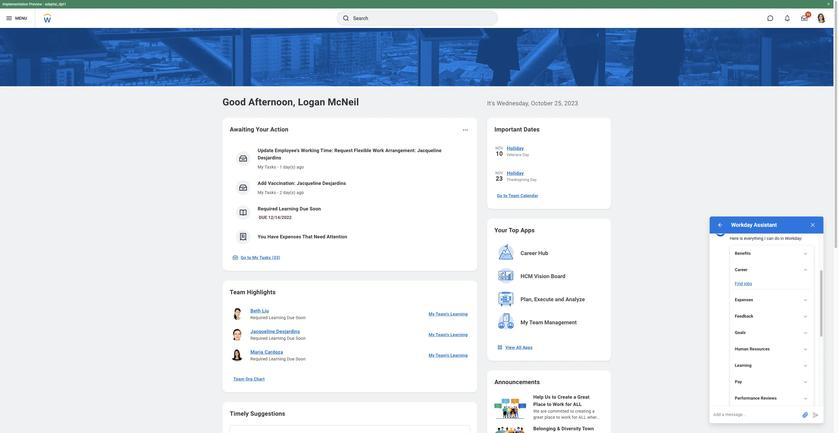 Task type: locate. For each thing, give the bounding box(es) containing it.
required inside jacqueline desjardins required learning due soon
[[251, 336, 268, 341]]

2 horizontal spatial jacqueline
[[417, 148, 442, 153]]

for down create
[[566, 401, 572, 407]]

0 vertical spatial day(s)
[[283, 165, 296, 169]]

1 horizontal spatial inbox image
[[239, 183, 248, 192]]

chevron up image inside 'expenses' dropdown button
[[804, 298, 808, 302]]

1 vertical spatial my team's learning button
[[426, 329, 470, 341]]

2 vertical spatial tasks
[[259, 255, 271, 260]]

need
[[314, 234, 326, 240]]

2 vertical spatial my team's learning
[[429, 353, 468, 358]]

holiday inside holiday thanksgiving day
[[507, 170, 524, 176]]

12/14/2022
[[268, 215, 292, 220]]

nov down 10
[[496, 171, 503, 175]]

workday assistant region
[[710, 144, 824, 433]]

1 holiday from the top
[[507, 145, 524, 151]]

work right the flexible
[[373, 148, 384, 153]]

tasks
[[265, 165, 276, 169], [265, 190, 276, 195], [259, 255, 271, 260]]

team org chart button
[[231, 373, 267, 385]]

important dates element
[[495, 141, 604, 188]]

1 horizontal spatial work
[[553, 401, 564, 407]]

team highlights list
[[230, 304, 470, 366]]

chevron up image inside the learning dropdown button
[[804, 364, 808, 368]]

3 chevron up image from the top
[[804, 380, 808, 384]]

2 holiday button from the top
[[507, 169, 604, 177]]

we
[[534, 409, 540, 414]]

chevron up image inside benefits dropdown button
[[804, 251, 808, 256]]

0 vertical spatial tasks
[[265, 165, 276, 169]]

us
[[545, 394, 551, 400]]

1 vertical spatial work
[[553, 401, 564, 407]]

1 vertical spatial apps
[[523, 345, 533, 350]]

here is everything i can do in workday:
[[730, 236, 803, 241]]

1 horizontal spatial for
[[572, 415, 578, 420]]

close environment banner image
[[827, 2, 831, 6]]

learning inside "awaiting your action" list
[[279, 206, 299, 212]]

it's wednesday, october 25, 2023
[[487, 100, 579, 107]]

chevron up image for performance reviews
[[804, 396, 808, 401]]

inbox image
[[239, 154, 248, 163]]

due left 12/14/2022
[[259, 215, 267, 220]]

due down add vaccination: jacqueline desjardins
[[300, 206, 308, 212]]

team left org
[[234, 377, 245, 381]]

performance reviews
[[735, 396, 777, 401]]

1 chevron up image from the top
[[804, 251, 808, 256]]

soon inside "awaiting your action" list
[[310, 206, 321, 212]]

adeptai_dpt1
[[45, 2, 66, 6]]

1 my team's learning from the top
[[429, 312, 468, 316]]

plan, execute and analyze button
[[495, 289, 605, 310]]

day(s) for 1
[[283, 165, 296, 169]]

due up jacqueline desjardins button
[[287, 315, 295, 320]]

day right veterans
[[523, 153, 529, 157]]

1 nov from the top
[[496, 146, 503, 150]]

1 day(s) from the top
[[283, 165, 296, 169]]

for right work
[[572, 415, 578, 420]]

2 chevron up image from the top
[[804, 314, 808, 319]]

0 vertical spatial ago
[[297, 165, 304, 169]]

soon inside maria cardoza required learning due soon
[[296, 357, 306, 361]]

1 ago from the top
[[297, 165, 304, 169]]

town
[[583, 426, 594, 432]]

learning button
[[733, 360, 812, 371]]

apps for your top apps
[[521, 227, 535, 234]]

1 vertical spatial tasks
[[265, 190, 276, 195]]

5 chevron up image from the top
[[804, 364, 808, 368]]

your left action
[[256, 126, 269, 133]]

maria
[[251, 349, 263, 355]]

soon inside jacqueline desjardins required learning due soon
[[296, 336, 306, 341]]

1 vertical spatial day(s)
[[283, 190, 296, 195]]

book open image
[[239, 208, 248, 217]]

hcm
[[521, 273, 533, 279]]

afternoon,
[[248, 96, 296, 108]]

find jobs
[[735, 281, 752, 286]]

team's
[[436, 312, 450, 316], [436, 332, 450, 337], [436, 353, 450, 358]]

nov for 10
[[496, 146, 503, 150]]

2 team's from the top
[[436, 332, 450, 337]]

have
[[268, 234, 279, 240]]

chevron up image for learning
[[804, 364, 808, 368]]

1 horizontal spatial go
[[497, 193, 503, 198]]

belonging & diversity town button
[[495, 425, 604, 433]]

0 vertical spatial -
[[43, 2, 44, 6]]

ago down add vaccination: jacqueline desjardins
[[297, 190, 304, 195]]

0 vertical spatial expenses
[[280, 234, 301, 240]]

1 vertical spatial inbox image
[[232, 254, 238, 261]]

2 day(s) from the top
[[283, 190, 296, 195]]

required down beth liu button
[[251, 315, 268, 320]]

1 horizontal spatial career
[[735, 267, 748, 272]]

team highlights
[[230, 289, 276, 296]]

plan,
[[521, 296, 533, 302]]

3 chevron up image from the top
[[804, 331, 808, 335]]

4 chevron up image from the top
[[804, 396, 808, 401]]

career up find jobs link
[[735, 267, 748, 272]]

chevron up image for expenses
[[804, 298, 808, 302]]

1 my team's learning button from the top
[[426, 308, 470, 320]]

a up wher
[[593, 409, 595, 414]]

0 vertical spatial your
[[256, 126, 269, 133]]

holiday thanksgiving day
[[507, 170, 537, 182]]

chevron up image inside feedback dropdown button
[[804, 314, 808, 319]]

2 ago from the top
[[297, 190, 304, 195]]

- left 1
[[277, 165, 279, 169]]

2 vertical spatial my team's learning button
[[426, 349, 470, 361]]

required inside beth liu required learning due soon
[[251, 315, 268, 320]]

career inside 'dropdown button'
[[735, 267, 748, 272]]

1 vertical spatial -
[[277, 165, 279, 169]]

find jobs link
[[735, 281, 752, 286]]

career inside button
[[521, 250, 537, 256]]

my
[[258, 165, 264, 169], [258, 190, 264, 195], [252, 255, 258, 260], [429, 312, 435, 316], [521, 319, 528, 326], [429, 332, 435, 337], [429, 353, 435, 358]]

is
[[740, 236, 743, 241]]

1 vertical spatial career
[[735, 267, 748, 272]]

1 vertical spatial holiday
[[507, 170, 524, 176]]

1 horizontal spatial day
[[531, 178, 537, 182]]

1 horizontal spatial a
[[593, 409, 595, 414]]

desjardins inside jacqueline desjardins required learning due soon
[[276, 329, 300, 334]]

0 vertical spatial apps
[[521, 227, 535, 234]]

1 vertical spatial your
[[495, 227, 508, 234]]

due down jacqueline desjardins required learning due soon
[[287, 357, 295, 361]]

plan, execute and analyze
[[521, 296, 585, 302]]

holiday button for 10
[[507, 145, 604, 152]]

- right preview
[[43, 2, 44, 6]]

2 nov from the top
[[496, 171, 503, 175]]

2 vertical spatial -
[[277, 190, 279, 195]]

to down dashboard expenses icon
[[247, 255, 251, 260]]

jacqueline right arrangement:
[[417, 148, 442, 153]]

menu banner
[[0, 0, 834, 28]]

0 vertical spatial holiday button
[[507, 145, 604, 152]]

2 chevron up image from the top
[[804, 268, 808, 272]]

0 horizontal spatial inbox image
[[232, 254, 238, 261]]

go to my tasks (33)
[[241, 255, 280, 260]]

0 vertical spatial my team's learning
[[429, 312, 468, 316]]

due inside beth liu required learning due soon
[[287, 315, 295, 320]]

chevron up image inside performance reviews dropdown button
[[804, 396, 808, 401]]

1 team's from the top
[[436, 312, 450, 316]]

holiday
[[507, 145, 524, 151], [507, 170, 524, 176]]

soon inside beth liu required learning due soon
[[296, 315, 306, 320]]

3 my team's learning from the top
[[429, 353, 468, 358]]

2 my team's learning button from the top
[[426, 329, 470, 341]]

a
[[574, 394, 576, 400], [593, 409, 595, 414]]

inbox image
[[239, 183, 248, 192], [232, 254, 238, 261]]

required up maria
[[251, 336, 268, 341]]

team's for desjardins
[[436, 332, 450, 337]]

2 vertical spatial jacqueline
[[251, 329, 275, 334]]

2 vertical spatial team's
[[436, 353, 450, 358]]

go down "23"
[[497, 193, 503, 198]]

inbox image left add
[[239, 183, 248, 192]]

0 horizontal spatial for
[[566, 401, 572, 407]]

nov left the holiday veterans day
[[496, 146, 503, 150]]

chevron up image inside pay dropdown button
[[804, 380, 808, 384]]

all up creating
[[573, 401, 582, 407]]

tasks for 2
[[265, 190, 276, 195]]

reviews
[[761, 396, 777, 401]]

required for maria
[[251, 357, 268, 361]]

1 vertical spatial expenses
[[735, 297, 754, 302]]

hub
[[539, 250, 549, 256]]

ago
[[297, 165, 304, 169], [297, 190, 304, 195]]

to down thanksgiving at the top of page
[[504, 193, 508, 198]]

1 horizontal spatial expenses
[[735, 297, 754, 302]]

0 vertical spatial work
[[373, 148, 384, 153]]

0 horizontal spatial work
[[373, 148, 384, 153]]

inbox image inside go to my tasks (33) button
[[232, 254, 238, 261]]

1 vertical spatial day
[[531, 178, 537, 182]]

career hub button
[[495, 242, 605, 264]]

1 vertical spatial ago
[[297, 190, 304, 195]]

learning
[[279, 206, 299, 212], [451, 312, 468, 316], [269, 315, 286, 320], [451, 332, 468, 337], [269, 336, 286, 341], [451, 353, 468, 358], [269, 357, 286, 361], [735, 363, 752, 368]]

chevron up image inside human resources dropdown button
[[804, 347, 808, 351]]

desjardins
[[258, 155, 281, 161], [323, 180, 346, 186], [276, 329, 300, 334]]

day right thanksgiving at the top of page
[[531, 178, 537, 182]]

required
[[258, 206, 278, 212], [251, 315, 268, 320], [251, 336, 268, 341], [251, 357, 268, 361]]

due inside jacqueline desjardins required learning due soon
[[287, 336, 295, 341]]

place
[[545, 415, 555, 420]]

3 team's from the top
[[436, 353, 450, 358]]

day
[[523, 153, 529, 157], [531, 178, 537, 182]]

it's
[[487, 100, 495, 107]]

soon for desjardins
[[296, 336, 306, 341]]

- left the 2
[[277, 190, 279, 195]]

day(s) right the 2
[[283, 190, 296, 195]]

go to team calendar button
[[495, 190, 541, 202]]

your
[[256, 126, 269, 133], [495, 227, 508, 234]]

holiday up thanksgiving at the top of page
[[507, 170, 524, 176]]

23
[[496, 175, 503, 182]]

action
[[270, 126, 289, 133]]

1 vertical spatial desjardins
[[323, 180, 346, 186]]

work
[[373, 148, 384, 153], [553, 401, 564, 407]]

work up committed
[[553, 401, 564, 407]]

1 chevron up image from the top
[[804, 298, 808, 302]]

career left hub
[[521, 250, 537, 256]]

inbox image left go to my tasks (33)
[[232, 254, 238, 261]]

jacqueline down beth liu button
[[251, 329, 275, 334]]

required up due 12/14/2022
[[258, 206, 278, 212]]

all
[[573, 401, 582, 407], [579, 415, 586, 420]]

apps right the top
[[521, 227, 535, 234]]

2 my team's learning from the top
[[429, 332, 468, 337]]

Search Workday  search field
[[353, 12, 485, 25]]

benefits
[[735, 251, 751, 256]]

day inside holiday thanksgiving day
[[531, 178, 537, 182]]

nov
[[496, 146, 503, 150], [496, 171, 503, 175]]

flexible
[[354, 148, 372, 153]]

- inside menu banner
[[43, 2, 44, 6]]

tasks left 1
[[265, 165, 276, 169]]

0 vertical spatial jacqueline
[[417, 148, 442, 153]]

learning inside dropdown button
[[735, 363, 752, 368]]

suggestions
[[250, 410, 285, 417]]

required inside maria cardoza required learning due soon
[[251, 357, 268, 361]]

chevron up image inside goals dropdown button
[[804, 331, 808, 335]]

mcneil
[[328, 96, 359, 108]]

holiday up veterans
[[507, 145, 524, 151]]

apps inside button
[[523, 345, 533, 350]]

go for go to team calendar
[[497, 193, 503, 198]]

hcm vision board button
[[495, 265, 605, 287]]

chevron up image
[[804, 298, 808, 302], [804, 314, 808, 319], [804, 380, 808, 384], [804, 396, 808, 401]]

a left "great"
[[574, 394, 576, 400]]

apps right all in the right of the page
[[523, 345, 533, 350]]

ago up add vaccination: jacqueline desjardins
[[297, 165, 304, 169]]

benefits button
[[733, 248, 812, 259]]

1 holiday button from the top
[[507, 145, 604, 152]]

holiday inside the holiday veterans day
[[507, 145, 524, 151]]

0 vertical spatial holiday
[[507, 145, 524, 151]]

0 vertical spatial all
[[573, 401, 582, 407]]

1 vertical spatial for
[[572, 415, 578, 420]]

0 vertical spatial nov
[[496, 146, 503, 150]]

0 horizontal spatial day
[[523, 153, 529, 157]]

chevron up image inside career 'dropdown button'
[[804, 268, 808, 272]]

chevron up image
[[804, 251, 808, 256], [804, 268, 808, 272], [804, 331, 808, 335], [804, 347, 808, 351], [804, 364, 808, 368]]

hcm vision board
[[521, 273, 566, 279]]

0 horizontal spatial go
[[241, 255, 246, 260]]

holiday for 23
[[507, 170, 524, 176]]

day(s) right 1
[[283, 165, 296, 169]]

0 vertical spatial go
[[497, 193, 503, 198]]

1 vertical spatial team's
[[436, 332, 450, 337]]

help us to create a great place to work for all we are committed to creating a great place to work for all wher …
[[534, 394, 600, 420]]

due inside maria cardoza required learning due soon
[[287, 357, 295, 361]]

0 vertical spatial team's
[[436, 312, 450, 316]]

0 horizontal spatial jacqueline
[[251, 329, 275, 334]]

due down jacqueline desjardins button
[[287, 336, 295, 341]]

0 vertical spatial day
[[523, 153, 529, 157]]

required learning due soon
[[258, 206, 321, 212]]

0 vertical spatial inbox image
[[239, 183, 248, 192]]

2 vertical spatial desjardins
[[276, 329, 300, 334]]

awaiting your action
[[230, 126, 289, 133]]

notifications large image
[[785, 15, 791, 21]]

tasks left the 2
[[265, 190, 276, 195]]

2023
[[565, 100, 579, 107]]

workday assistant
[[732, 222, 777, 228]]

1 vertical spatial go
[[241, 255, 246, 260]]

0 horizontal spatial expenses
[[280, 234, 301, 240]]

arrangement:
[[386, 148, 416, 153]]

3 my team's learning button from the top
[[426, 349, 470, 361]]

4 chevron up image from the top
[[804, 347, 808, 351]]

expenses left that
[[280, 234, 301, 240]]

announcements element
[[495, 394, 604, 433]]

0 horizontal spatial a
[[574, 394, 576, 400]]

1 horizontal spatial jacqueline
[[297, 180, 321, 186]]

all down creating
[[579, 415, 586, 420]]

inbox large image
[[802, 15, 808, 21]]

1 vertical spatial my team's learning
[[429, 332, 468, 337]]

0 horizontal spatial your
[[256, 126, 269, 133]]

0 horizontal spatial career
[[521, 250, 537, 256]]

0 vertical spatial desjardins
[[258, 155, 281, 161]]

do
[[775, 236, 780, 241]]

1 vertical spatial nov
[[496, 171, 503, 175]]

2 holiday from the top
[[507, 170, 524, 176]]

application
[[710, 406, 824, 423]]

tasks for 1
[[265, 165, 276, 169]]

learning inside maria cardoza required learning due soon
[[269, 357, 286, 361]]

tasks left (33)
[[259, 255, 271, 260]]

due for jacqueline desjardins
[[287, 336, 295, 341]]

pay
[[735, 379, 742, 384]]

upload clip image
[[802, 411, 809, 418]]

0 vertical spatial career
[[521, 250, 537, 256]]

- for 2
[[277, 190, 279, 195]]

1 vertical spatial holiday button
[[507, 169, 604, 177]]

thanksgiving
[[507, 178, 530, 182]]

to down 'us'
[[547, 401, 552, 407]]

required inside "awaiting your action" list
[[258, 206, 278, 212]]

jacqueline right vaccination: on the top left
[[297, 180, 321, 186]]

your left the top
[[495, 227, 508, 234]]

apps for view all apps
[[523, 345, 533, 350]]

required down maria
[[251, 357, 268, 361]]

go down dashboard expenses icon
[[241, 255, 246, 260]]

day inside the holiday veterans day
[[523, 153, 529, 157]]

expenses down find jobs link
[[735, 297, 754, 302]]

go
[[497, 193, 503, 198], [241, 255, 246, 260]]

expenses inside dropdown button
[[735, 297, 754, 302]]

my team's learning button for liu
[[426, 308, 470, 320]]

0 vertical spatial my team's learning button
[[426, 308, 470, 320]]



Task type: describe. For each thing, give the bounding box(es) containing it.
important dates
[[495, 126, 540, 133]]

diversity
[[562, 426, 581, 432]]

required for beth
[[251, 315, 268, 320]]

my team's learning button for desjardins
[[426, 329, 470, 341]]

chevron up image for human resources
[[804, 347, 808, 351]]

my team's learning for desjardins
[[429, 332, 468, 337]]

find
[[735, 281, 743, 286]]

view all apps
[[506, 345, 533, 350]]

menu button
[[0, 9, 35, 28]]

execute
[[535, 296, 554, 302]]

career for career
[[735, 267, 748, 272]]

go to team calendar
[[497, 193, 538, 198]]

to right 'us'
[[552, 394, 557, 400]]

cardoza
[[265, 349, 283, 355]]

work inside update employee's working time: request flexible work arrangement: jacqueline desjardins
[[373, 148, 384, 153]]

jacqueline inside jacqueline desjardins required learning due soon
[[251, 329, 275, 334]]

performance
[[735, 396, 760, 401]]

0 vertical spatial for
[[566, 401, 572, 407]]

1 vertical spatial a
[[593, 409, 595, 414]]

due for maria cardoza
[[287, 357, 295, 361]]

required for jacqueline
[[251, 336, 268, 341]]

ago for my tasks - 2 day(s) ago
[[297, 190, 304, 195]]

team down execute
[[530, 319, 543, 326]]

resources
[[750, 347, 770, 351]]

team's for liu
[[436, 312, 450, 316]]

justify image
[[5, 15, 13, 22]]

implementation preview -   adeptai_dpt1
[[2, 2, 66, 6]]

tasks inside button
[[259, 255, 271, 260]]

to up work
[[570, 409, 574, 414]]

i
[[765, 236, 766, 241]]

holiday for 10
[[507, 145, 524, 151]]

maria cardoza button
[[248, 349, 286, 356]]

my team's learning for cardoza
[[429, 353, 468, 358]]

chevron up image for feedback
[[804, 314, 808, 319]]

dashboard expenses image
[[239, 232, 248, 241]]

arrow left image
[[718, 222, 724, 228]]

update
[[258, 148, 274, 153]]

search image
[[342, 15, 350, 22]]

desjardins inside update employee's working time: request flexible work arrangement: jacqueline desjardins
[[258, 155, 281, 161]]

menu
[[15, 16, 27, 21]]

human resources button
[[733, 343, 812, 355]]

here
[[730, 236, 739, 241]]

x image
[[810, 222, 816, 228]]

maria cardoza required learning due soon
[[251, 349, 306, 361]]

my team's learning button for cardoza
[[426, 349, 470, 361]]

top
[[509, 227, 519, 234]]

day(s) for 2
[[283, 190, 296, 195]]

chart
[[254, 377, 265, 381]]

to down committed
[[557, 415, 560, 420]]

performance reviews button
[[733, 393, 812, 404]]

career for career hub
[[521, 250, 537, 256]]

timely
[[230, 410, 249, 417]]

preview
[[29, 2, 42, 6]]

assistant
[[754, 222, 777, 228]]

2
[[280, 190, 282, 195]]

feedback button
[[733, 311, 812, 322]]

related actions image
[[463, 127, 469, 133]]

my tasks - 2 day(s) ago
[[258, 190, 304, 195]]

chevron up image for career
[[804, 268, 808, 272]]

view all apps button
[[495, 341, 537, 354]]

due 12/14/2022
[[259, 215, 292, 220]]

beth liu button
[[248, 307, 272, 315]]

career button
[[733, 264, 812, 276]]

workday:
[[785, 236, 803, 241]]

- for 1
[[277, 165, 279, 169]]

employee's
[[275, 148, 300, 153]]

team's for cardoza
[[436, 353, 450, 358]]

Add a message... text field
[[710, 406, 801, 423]]

my team's learning for liu
[[429, 312, 468, 316]]

chevron up image for benefits
[[804, 251, 808, 256]]

you have expenses that need attention
[[258, 234, 347, 240]]

help
[[534, 394, 544, 400]]

highlights
[[247, 289, 276, 296]]

pay button
[[733, 376, 812, 388]]

my tasks - 1 day(s) ago
[[258, 165, 304, 169]]

learning inside jacqueline desjardins required learning due soon
[[269, 336, 286, 341]]

workday
[[732, 222, 753, 228]]

good afternoon, logan mcneil main content
[[0, 28, 834, 433]]

dates
[[524, 126, 540, 133]]

attention
[[327, 234, 347, 240]]

chevron up image for pay
[[804, 380, 808, 384]]

day for 23
[[531, 178, 537, 182]]

management
[[545, 319, 577, 326]]

33
[[807, 13, 810, 16]]

request
[[335, 148, 353, 153]]

due for beth liu
[[287, 315, 295, 320]]

all
[[516, 345, 522, 350]]

october
[[531, 100, 553, 107]]

learning inside beth liu required learning due soon
[[269, 315, 286, 320]]

calendar
[[521, 193, 538, 198]]

day for 10
[[523, 153, 529, 157]]

25,
[[555, 100, 563, 107]]

ago for my tasks - 1 day(s) ago
[[297, 165, 304, 169]]

feedback
[[735, 314, 754, 319]]

vision
[[534, 273, 550, 279]]

…
[[597, 415, 600, 420]]

awaiting your action list
[[230, 142, 470, 249]]

&
[[557, 426, 561, 432]]

expenses inside button
[[280, 234, 301, 240]]

soon for liu
[[296, 315, 306, 320]]

you
[[258, 234, 266, 240]]

jacqueline inside update employee's working time: request flexible work arrangement: jacqueline desjardins
[[417, 148, 442, 153]]

add
[[258, 180, 267, 186]]

nov for 23
[[496, 171, 503, 175]]

and
[[555, 296, 564, 302]]

goals button
[[733, 327, 812, 339]]

work inside help us to create a great place to work for all we are committed to creating a great place to work for all wher …
[[553, 401, 564, 407]]

chevron up image for goals
[[804, 331, 808, 335]]

holiday button for 23
[[507, 169, 604, 177]]

are
[[541, 409, 547, 414]]

great
[[578, 394, 590, 400]]

that
[[302, 234, 313, 240]]

profile logan mcneil image
[[817, 13, 827, 24]]

jacqueline desjardins required learning due soon
[[251, 329, 306, 341]]

1 horizontal spatial your
[[495, 227, 508, 234]]

1 vertical spatial jacqueline
[[297, 180, 321, 186]]

nbox image
[[497, 344, 503, 350]]

veterans
[[507, 153, 522, 157]]

in
[[781, 236, 784, 241]]

wednesday,
[[497, 100, 530, 107]]

- for adeptai_dpt1
[[43, 2, 44, 6]]

go to my tasks (33) button
[[230, 251, 284, 264]]

team left highlights at the left
[[230, 289, 245, 296]]

1
[[280, 165, 282, 169]]

beth liu required learning due soon
[[251, 308, 306, 320]]

working
[[301, 148, 319, 153]]

soon for cardoza
[[296, 357, 306, 361]]

liu
[[262, 308, 269, 314]]

0 vertical spatial a
[[574, 394, 576, 400]]

your top apps
[[495, 227, 535, 234]]

awaiting
[[230, 126, 254, 133]]

nov 23
[[496, 171, 503, 182]]

my team management
[[521, 319, 577, 326]]

jobs
[[744, 281, 752, 286]]

timely suggestions
[[230, 410, 285, 417]]

update employee's working time: request flexible work arrangement: jacqueline desjardins
[[258, 148, 442, 161]]

go for go to my tasks (33)
[[241, 255, 246, 260]]

implementation
[[2, 2, 28, 6]]

belonging
[[534, 426, 556, 432]]

wher
[[588, 415, 597, 420]]

team left calendar
[[509, 193, 520, 198]]

send image
[[812, 412, 820, 419]]

1 vertical spatial all
[[579, 415, 586, 420]]

important
[[495, 126, 522, 133]]

you have expenses that need attention button
[[230, 225, 470, 249]]

my team management button
[[495, 312, 605, 333]]



Task type: vqa. For each thing, say whether or not it's contained in the screenshot.
list within Global Navigation dialog
no



